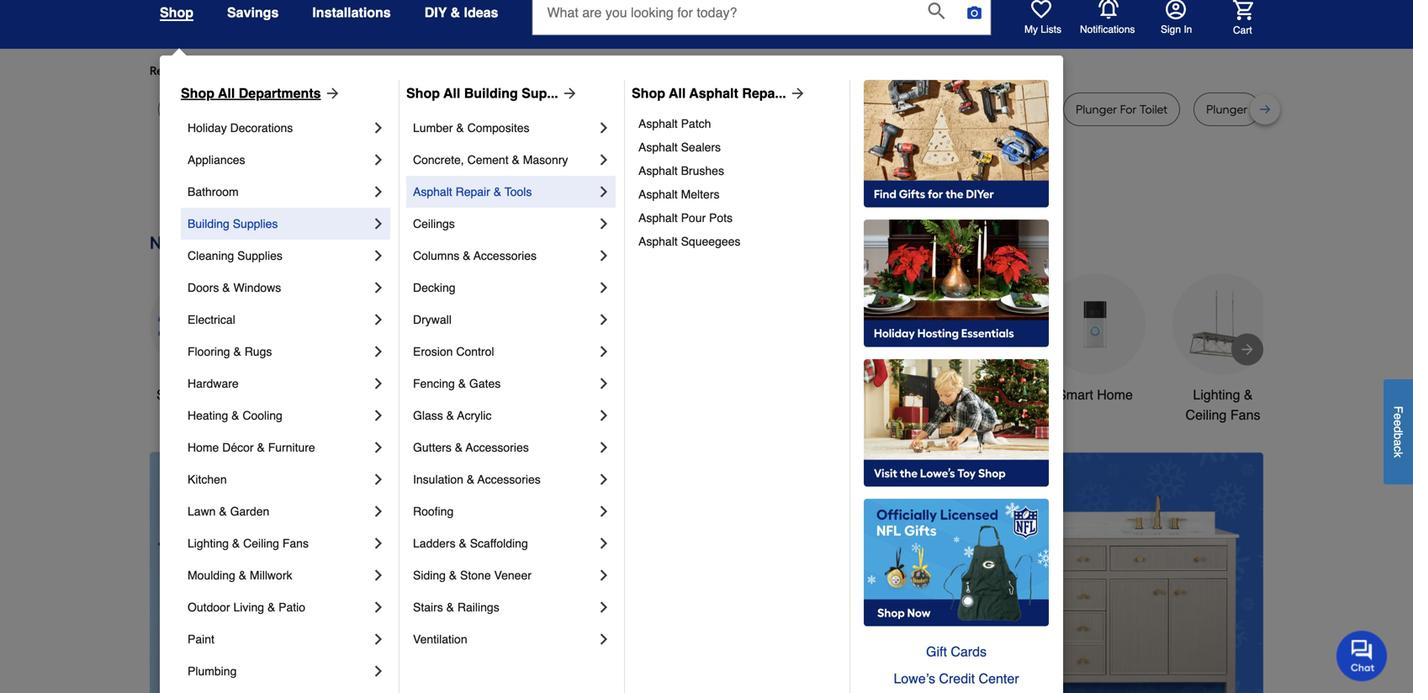 Task type: vqa. For each thing, say whether or not it's contained in the screenshot.
Shop All link
no



Task type: describe. For each thing, give the bounding box(es) containing it.
stairs & railings
[[413, 601, 499, 614]]

smart home
[[1057, 387, 1133, 402]]

gift cards link
[[864, 638, 1049, 665]]

tools button
[[405, 274, 506, 405]]

lowe's home improvement account image
[[1166, 0, 1186, 19]]

3 toilet from the left
[[1140, 102, 1168, 117]]

chevron right image for holiday decorations
[[370, 119, 387, 136]]

patch
[[681, 117, 711, 130]]

furniture
[[268, 441, 315, 454]]

snake for drain snake
[[938, 102, 970, 117]]

pots
[[709, 211, 733, 225]]

Search Query text field
[[533, 0, 915, 34]]

up to 40 percent off select vanities. plus get free local delivery on select vanities. image
[[448, 452, 1263, 693]]

stairs
[[413, 601, 443, 614]]

& for "lawn & garden" link on the bottom left of page
[[219, 505, 227, 518]]

shop all deals
[[156, 387, 244, 402]]

credit
[[939, 671, 975, 686]]

& for lumber & composites link
[[456, 121, 464, 135]]

find gifts for the diyer. image
[[864, 80, 1049, 208]]

chevron right image for paint
[[370, 631, 387, 648]]

lowe's
[[894, 671, 935, 686]]

chevron right image for plumbing
[[370, 663, 387, 680]]

deals
[[210, 387, 244, 402]]

chevron right image for moulding & millwork
[[370, 567, 387, 584]]

& for moulding & millwork 'link'
[[239, 569, 247, 582]]

insulation & accessories link
[[413, 464, 596, 495]]

gutters & accessories link
[[413, 432, 596, 464]]

chevron right image for appliances
[[370, 151, 387, 168]]

lawn
[[188, 505, 216, 518]]

& for heating & cooling link at the left of the page
[[231, 409, 239, 422]]

installations
[[312, 5, 391, 20]]

tools inside outdoor tools & equipment
[[844, 387, 875, 402]]

bathroom inside button
[[938, 387, 997, 402]]

plumbing snake for toilet
[[730, 102, 867, 117]]

lowe's wishes you and your family a happy hanukkah. image
[[150, 170, 1263, 212]]

asphalt for asphalt pour pots
[[638, 211, 678, 225]]

chevron right image for hardware
[[370, 375, 387, 392]]

& for flooring & rugs link
[[233, 345, 241, 358]]

decorations for christmas
[[548, 407, 620, 423]]

& inside lighting & ceiling fans
[[1244, 387, 1253, 402]]

more suggestions for you
[[336, 64, 472, 78]]

plunger for plunger
[[1206, 102, 1248, 117]]

hardware
[[188, 377, 239, 390]]

savings
[[227, 5, 279, 20]]

erosion
[[413, 345, 453, 358]]

smart home button
[[1045, 274, 1146, 405]]

building supplies link
[[188, 208, 370, 240]]

roofing link
[[413, 495, 596, 527]]

home décor & furniture
[[188, 441, 315, 454]]

visit the lowe's toy shop. image
[[864, 359, 1049, 487]]

kitchen
[[188, 473, 227, 486]]

f e e d b a c k button
[[1384, 379, 1413, 484]]

all for departments
[[218, 85, 235, 101]]

supplies for building supplies
[[233, 217, 278, 230]]

chevron right image for heating & cooling
[[370, 407, 387, 424]]

melters
[[681, 188, 720, 201]]

a
[[1392, 439, 1405, 446]]

chevron right image for roofing
[[596, 503, 612, 520]]

1 snake from the left
[[375, 102, 408, 117]]

flooring & rugs link
[[188, 336, 370, 368]]

ladders
[[413, 537, 456, 550]]

fans inside lighting & ceiling fans
[[1231, 407, 1261, 423]]

shop all departments link
[[181, 83, 341, 103]]

& for diy & ideas button
[[450, 5, 460, 20]]

chevron right image for ceilings
[[596, 215, 612, 232]]

& inside outdoor tools & equipment
[[879, 387, 888, 402]]

lighting inside lighting & ceiling fans button
[[1193, 387, 1240, 402]]

chevron right image for lumber & composites
[[596, 119, 612, 136]]

lowe's credit center link
[[864, 665, 1049, 692]]

bathroom link
[[188, 176, 370, 208]]

& for insulation & accessories link
[[467, 473, 475, 486]]

my lists
[[1025, 24, 1062, 35]]

asphalt patch link
[[638, 112, 838, 135]]

decorations for holiday
[[230, 121, 293, 135]]

paint link
[[188, 623, 370, 655]]

sign in
[[1161, 24, 1192, 35]]

1 vertical spatial arrow right image
[[1232, 599, 1249, 616]]

smart
[[1057, 387, 1093, 402]]

& for siding & stone veneer link
[[449, 569, 457, 582]]

ceiling inside lighting & ceiling fans
[[1186, 407, 1227, 423]]

chevron right image for lawn & garden
[[370, 503, 387, 520]]

flooring
[[188, 345, 230, 358]]

squeegees
[[681, 235, 741, 248]]

cart button
[[1210, 0, 1253, 37]]

recommended searches for you
[[150, 64, 323, 78]]

chevron right image for lighting & ceiling fans
[[370, 535, 387, 552]]

shop for shop
[[160, 5, 193, 20]]

asphalt for asphalt patch
[[638, 117, 678, 130]]

drain
[[906, 102, 935, 117]]

accessories for gutters & accessories
[[466, 441, 529, 454]]

asphalt squeegees link
[[638, 230, 838, 253]]

columns
[[413, 249, 460, 262]]

siding
[[413, 569, 446, 582]]

columns & accessories link
[[413, 240, 596, 272]]

snake for plumbing
[[375, 102, 482, 117]]

1 horizontal spatial tools
[[505, 185, 532, 199]]

chevron right image for outdoor living & patio
[[370, 599, 387, 616]]

fencing & gates link
[[413, 368, 596, 400]]

recommended searches for you heading
[[150, 62, 1263, 79]]

& for 'ladders & scaffolding' link
[[459, 537, 467, 550]]

home décor & furniture link
[[188, 432, 370, 464]]

in
[[1184, 24, 1192, 35]]

lowe's home improvement lists image
[[1031, 0, 1052, 19]]

more suggestions for you link
[[336, 62, 485, 79]]

plunger for plunger for toilet
[[1076, 102, 1117, 117]]

moulding & millwork link
[[188, 559, 370, 591]]

gutters & accessories
[[413, 441, 529, 454]]

chevron right image for electrical
[[370, 311, 387, 328]]

erosion control link
[[413, 336, 596, 368]]

asphalt sealers link
[[638, 135, 838, 159]]

officially licensed n f l gifts. shop now. image
[[864, 499, 1049, 627]]

ladders & scaffolding link
[[413, 527, 596, 559]]

plumbing link
[[188, 655, 370, 687]]

asphalt for asphalt squeegees
[[638, 235, 678, 248]]

for for plumbing snake for toilet
[[820, 102, 837, 117]]

plunger for toilet
[[1076, 102, 1168, 117]]

arrow right image for shop all asphalt repa...
[[786, 85, 806, 102]]

snake for plumbing snake for toilet
[[784, 102, 817, 117]]

cart
[[1233, 24, 1252, 36]]

chat invite button image
[[1337, 630, 1388, 681]]

chevron right image for asphalt repair & tools
[[596, 183, 612, 200]]

bathroom button
[[917, 274, 1018, 405]]

0 horizontal spatial tools
[[440, 387, 472, 402]]

f
[[1392, 406, 1405, 413]]

heating & cooling link
[[188, 400, 370, 432]]

asphalt for asphalt brushes
[[638, 164, 678, 177]]

décor
[[222, 441, 254, 454]]

ventilation link
[[413, 623, 596, 655]]

drywall
[[413, 313, 452, 326]]

ceilings
[[413, 217, 455, 230]]

stairs & railings link
[[413, 591, 596, 623]]

siding & stone veneer link
[[413, 559, 596, 591]]

appliances link
[[188, 144, 370, 176]]

asphalt repair & tools link
[[413, 176, 596, 208]]

chevron right image for drywall
[[596, 311, 612, 328]]

2 toilet from the left
[[1009, 102, 1037, 117]]

all for deals
[[191, 387, 206, 402]]

kitchen link
[[188, 464, 370, 495]]

0 horizontal spatial bathroom
[[188, 185, 239, 199]]

lighting & ceiling fans inside button
[[1186, 387, 1261, 423]]

center
[[979, 671, 1019, 686]]

cleaning supplies link
[[188, 240, 370, 272]]

asphalt pour pots link
[[638, 206, 838, 230]]

building supplies
[[188, 217, 278, 230]]

1 vertical spatial lighting & ceiling fans
[[188, 537, 309, 550]]

lowe's home improvement cart image
[[1233, 0, 1253, 20]]

for for recommended searches for you
[[285, 64, 300, 78]]

new deals every day during 25 days of deals image
[[150, 229, 1263, 257]]

control
[[456, 345, 494, 358]]

lighting inside lighting & ceiling fans link
[[188, 537, 229, 550]]

& for gutters & accessories link
[[455, 441, 463, 454]]

flooring & rugs
[[188, 345, 272, 358]]

0 horizontal spatial home
[[188, 441, 219, 454]]

doors & windows
[[188, 281, 281, 294]]

insulation & accessories
[[413, 473, 541, 486]]



Task type: locate. For each thing, give the bounding box(es) containing it.
1 horizontal spatial bathroom
[[938, 387, 997, 402]]

shop for shop all departments
[[181, 85, 215, 101]]

siding & stone veneer
[[413, 569, 532, 582]]

1 vertical spatial accessories
[[466, 441, 529, 454]]

1 horizontal spatial home
[[1097, 387, 1133, 402]]

tools up glass & acrylic
[[440, 387, 472, 402]]

outdoor up equipment
[[791, 387, 840, 402]]

0 vertical spatial decorations
[[230, 121, 293, 135]]

outdoor inside outdoor tools & equipment
[[791, 387, 840, 402]]

shop all building sup...
[[406, 85, 558, 101]]

asphalt for asphalt repair & tools
[[413, 185, 452, 199]]

chevron right image for cleaning supplies
[[370, 247, 387, 264]]

toilet down sign at right
[[1140, 102, 1168, 117]]

outdoor down moulding in the bottom left of the page
[[188, 601, 230, 614]]

lighting & ceiling fans link
[[188, 527, 370, 559]]

3 shop from the left
[[632, 85, 665, 101]]

all inside button
[[191, 387, 206, 402]]

gift cards
[[926, 644, 987, 660]]

suggestions
[[366, 64, 432, 78]]

e up d
[[1392, 413, 1405, 420]]

arrow right image
[[321, 85, 341, 102], [558, 85, 579, 102], [786, 85, 806, 102]]

lowe's home improvement notification center image
[[1099, 0, 1119, 19]]

2 plunger from the left
[[1206, 102, 1248, 117]]

windows
[[233, 281, 281, 294]]

1 plumbing from the left
[[431, 102, 482, 117]]

lumber
[[413, 121, 453, 135]]

lowe's credit center
[[894, 671, 1019, 686]]

asphalt repair & tools
[[413, 185, 532, 199]]

shop all building sup... link
[[406, 83, 579, 103]]

home up kitchen
[[188, 441, 219, 454]]

acrylic
[[457, 409, 492, 422]]

0 vertical spatial home
[[1097, 387, 1133, 402]]

2 horizontal spatial shop
[[632, 85, 665, 101]]

1 horizontal spatial plumbing
[[730, 102, 781, 117]]

2 e from the top
[[1392, 420, 1405, 426]]

1 horizontal spatial ceiling
[[1186, 407, 1227, 423]]

1 e from the top
[[1392, 413, 1405, 420]]

1 vertical spatial fans
[[283, 537, 309, 550]]

shop for shop all asphalt repa...
[[632, 85, 665, 101]]

0 vertical spatial fans
[[1231, 407, 1261, 423]]

decking link
[[413, 272, 596, 304]]

& for 'fencing & gates' link
[[458, 377, 466, 390]]

fencing & gates
[[413, 377, 501, 390]]

1 horizontal spatial lighting & ceiling fans
[[1186, 387, 1261, 423]]

chevron right image for ventilation
[[596, 631, 612, 648]]

cleaning supplies
[[188, 249, 283, 262]]

0 horizontal spatial toilet
[[839, 102, 867, 117]]

decking
[[413, 281, 456, 294]]

accessories down gutters & accessories link
[[478, 473, 541, 486]]

all up asphalt patch
[[669, 85, 686, 101]]

you for recommended searches for you
[[303, 64, 323, 78]]

f e e d b a c k
[[1392, 406, 1405, 458]]

cleaning
[[188, 249, 234, 262]]

snake down repa...
[[784, 102, 817, 117]]

shop these last-minute gifts. $99 or less. quantities are limited and won't last. image
[[150, 452, 421, 693]]

hardware link
[[188, 368, 370, 400]]

1 vertical spatial supplies
[[237, 249, 283, 262]]

you up the shop all building sup...
[[452, 64, 472, 78]]

scaffolding
[[470, 537, 528, 550]]

2 horizontal spatial arrow right image
[[786, 85, 806, 102]]

0 horizontal spatial snake
[[375, 102, 408, 117]]

supplies for cleaning supplies
[[237, 249, 283, 262]]

building up the composites at the top left
[[464, 85, 518, 101]]

my
[[1025, 24, 1038, 35]]

2 horizontal spatial toilet
[[1140, 102, 1168, 117]]

arrow right image inside shop all building sup... link
[[558, 85, 579, 102]]

1 plunger from the left
[[1076, 102, 1117, 117]]

asphalt patch
[[638, 117, 711, 130]]

asphalt down asphalt patch
[[638, 140, 678, 154]]

for for more suggestions for you
[[435, 64, 450, 78]]

& for stairs & railings link
[[446, 601, 454, 614]]

cooling
[[243, 409, 283, 422]]

0 horizontal spatial decorations
[[230, 121, 293, 135]]

1 horizontal spatial toilet
[[1009, 102, 1037, 117]]

0 horizontal spatial plunger
[[1076, 102, 1117, 117]]

outdoor for outdoor tools & equipment
[[791, 387, 840, 402]]

asphalt brushes link
[[638, 159, 838, 183]]

2 horizontal spatial tools
[[844, 387, 875, 402]]

paint
[[188, 633, 214, 646]]

3 arrow right image from the left
[[786, 85, 806, 102]]

toilet
[[839, 102, 867, 117], [1009, 102, 1037, 117], [1140, 102, 1168, 117]]

brushes
[[681, 164, 724, 177]]

decorations down 'shop all departments' link
[[230, 121, 293, 135]]

asphalt up asphalt sealers on the top of page
[[638, 117, 678, 130]]

1 horizontal spatial lighting
[[1193, 387, 1240, 402]]

0 vertical spatial bathroom
[[188, 185, 239, 199]]

2 arrow right image from the left
[[558, 85, 579, 102]]

0 horizontal spatial shop
[[181, 85, 215, 101]]

drain snake
[[906, 102, 970, 117]]

search image
[[928, 3, 945, 19]]

building
[[464, 85, 518, 101], [188, 217, 229, 230]]

1 horizontal spatial you
[[452, 64, 472, 78]]

0 vertical spatial shop
[[160, 5, 193, 20]]

toilet down my
[[1009, 102, 1037, 117]]

fencing
[[413, 377, 455, 390]]

arrow left image
[[463, 599, 479, 616]]

1 vertical spatial home
[[188, 441, 219, 454]]

decorations inside the christmas decorations button
[[548, 407, 620, 423]]

accessories inside "link"
[[474, 249, 537, 262]]

roofing
[[413, 505, 454, 518]]

shop up snake for plumbing
[[406, 85, 440, 101]]

all down recommended searches for you
[[218, 85, 235, 101]]

& for doors & windows "link"
[[222, 281, 230, 294]]

plunger down cart at the top right
[[1206, 102, 1248, 117]]

0 vertical spatial ceiling
[[1186, 407, 1227, 423]]

1 vertical spatial lighting
[[188, 537, 229, 550]]

1 horizontal spatial plunger
[[1206, 102, 1248, 117]]

toilet left drain
[[839, 102, 867, 117]]

asphalt for asphalt melters
[[638, 188, 678, 201]]

arrow right image for shop all building sup...
[[558, 85, 579, 102]]

chevron right image
[[370, 119, 387, 136], [596, 119, 612, 136], [596, 151, 612, 168], [596, 183, 612, 200], [370, 215, 387, 232], [370, 247, 387, 264], [596, 279, 612, 296], [596, 311, 612, 328], [596, 343, 612, 360], [370, 375, 387, 392], [596, 439, 612, 456], [370, 471, 387, 488], [596, 503, 612, 520], [596, 535, 612, 552], [370, 599, 387, 616], [370, 631, 387, 648], [370, 663, 387, 680]]

e
[[1392, 413, 1405, 420], [1392, 420, 1405, 426]]

chevron right image for ladders & scaffolding
[[596, 535, 612, 552]]

snake down suggestions
[[375, 102, 408, 117]]

building up cleaning
[[188, 217, 229, 230]]

shop up recommended
[[160, 5, 193, 20]]

0 horizontal spatial lighting
[[188, 537, 229, 550]]

arrow right image inside 'shop all departments' link
[[321, 85, 341, 102]]

home inside button
[[1097, 387, 1133, 402]]

0 horizontal spatial plumbing
[[431, 102, 482, 117]]

chevron right image for fencing & gates
[[596, 375, 612, 392]]

asphalt down recommended searches for you heading at the top
[[689, 85, 738, 101]]

garden
[[230, 505, 269, 518]]

3 snake from the left
[[938, 102, 970, 117]]

chevron right image for concrete, cement & masonry
[[596, 151, 612, 168]]

ideas
[[464, 5, 498, 20]]

gift
[[926, 644, 947, 660]]

decorations
[[230, 121, 293, 135], [548, 407, 620, 423]]

e up b on the bottom
[[1392, 420, 1405, 426]]

1 arrow right image from the left
[[321, 85, 341, 102]]

0 horizontal spatial fans
[[283, 537, 309, 550]]

doors
[[188, 281, 219, 294]]

you left more
[[303, 64, 323, 78]]

composites
[[467, 121, 530, 135]]

outdoor tools & equipment button
[[789, 274, 890, 425]]

outdoor for outdoor living & patio
[[188, 601, 230, 614]]

accessories for columns & accessories
[[474, 249, 537, 262]]

& for the glass & acrylic link
[[446, 409, 454, 422]]

christmas
[[554, 387, 614, 402]]

decorations down christmas
[[548, 407, 620, 423]]

0 vertical spatial arrow right image
[[1239, 341, 1256, 358]]

chevron right image
[[370, 151, 387, 168], [370, 183, 387, 200], [596, 215, 612, 232], [596, 247, 612, 264], [370, 279, 387, 296], [370, 311, 387, 328], [370, 343, 387, 360], [596, 375, 612, 392], [370, 407, 387, 424], [596, 407, 612, 424], [370, 439, 387, 456], [596, 471, 612, 488], [370, 503, 387, 520], [370, 535, 387, 552], [370, 567, 387, 584], [596, 567, 612, 584], [596, 599, 612, 616], [596, 631, 612, 648]]

2 plumbing from the left
[[730, 102, 781, 117]]

asphalt up asphalt melters
[[638, 164, 678, 177]]

chevron right image for kitchen
[[370, 471, 387, 488]]

glass & acrylic
[[413, 409, 492, 422]]

christmas decorations
[[548, 387, 620, 423]]

0 vertical spatial lighting
[[1193, 387, 1240, 402]]

plunger
[[1076, 102, 1117, 117], [1206, 102, 1248, 117]]

heating
[[188, 409, 228, 422]]

chevron right image for glass & acrylic
[[596, 407, 612, 424]]

1 horizontal spatial arrow right image
[[558, 85, 579, 102]]

holiday
[[188, 121, 227, 135]]

0 horizontal spatial ceiling
[[243, 537, 279, 550]]

tools up equipment
[[844, 387, 875, 402]]

sealers
[[681, 140, 721, 154]]

outdoor
[[791, 387, 840, 402], [188, 601, 230, 614]]

shop up asphalt patch
[[632, 85, 665, 101]]

1 vertical spatial outdoor
[[188, 601, 230, 614]]

chevron right image for decking
[[596, 279, 612, 296]]

shop button
[[160, 4, 193, 21]]

lumber & composites
[[413, 121, 530, 135]]

1 vertical spatial bathroom
[[938, 387, 997, 402]]

& for lighting & ceiling fans link
[[232, 537, 240, 550]]

all for building
[[443, 85, 460, 101]]

0 horizontal spatial arrow right image
[[321, 85, 341, 102]]

you for more suggestions for you
[[452, 64, 472, 78]]

heating & cooling
[[188, 409, 283, 422]]

shop all deals button
[[150, 274, 251, 405]]

0 vertical spatial outdoor
[[791, 387, 840, 402]]

0 vertical spatial building
[[464, 85, 518, 101]]

accessories
[[474, 249, 537, 262], [466, 441, 529, 454], [478, 473, 541, 486]]

supplies up windows
[[237, 249, 283, 262]]

all for asphalt
[[669, 85, 686, 101]]

chevron right image for stairs & railings
[[596, 599, 612, 616]]

asphalt down asphalt pour pots
[[638, 235, 678, 248]]

1 shop from the left
[[181, 85, 215, 101]]

chevron right image for columns & accessories
[[596, 247, 612, 264]]

1 vertical spatial ceiling
[[243, 537, 279, 550]]

home right the smart
[[1097, 387, 1133, 402]]

arrow right image for shop all departments
[[321, 85, 341, 102]]

chevron right image for erosion control
[[596, 343, 612, 360]]

arrow right image down more
[[321, 85, 341, 102]]

plumbing
[[188, 665, 237, 678]]

1 horizontal spatial shop
[[406, 85, 440, 101]]

asphalt down asphalt brushes
[[638, 188, 678, 201]]

chevron right image for gutters & accessories
[[596, 439, 612, 456]]

1 vertical spatial decorations
[[548, 407, 620, 423]]

decorations inside 'holiday decorations' link
[[230, 121, 293, 135]]

2 vertical spatial accessories
[[478, 473, 541, 486]]

0 vertical spatial supplies
[[233, 217, 278, 230]]

0 vertical spatial lighting & ceiling fans
[[1186, 387, 1261, 423]]

1 toilet from the left
[[839, 102, 867, 117]]

all up snake for plumbing
[[443, 85, 460, 101]]

1 horizontal spatial building
[[464, 85, 518, 101]]

lists
[[1041, 24, 1062, 35]]

2 snake from the left
[[784, 102, 817, 117]]

2 you from the left
[[452, 64, 472, 78]]

lighting & ceiling fans button
[[1173, 274, 1274, 425]]

accessories up "decking" link at the left top of the page
[[474, 249, 537, 262]]

diy
[[425, 5, 447, 20]]

chevron right image for home décor & furniture
[[370, 439, 387, 456]]

plumbing up lumber & composites
[[431, 102, 482, 117]]

b
[[1392, 433, 1405, 439]]

plunger down notifications at top
[[1076, 102, 1117, 117]]

None search field
[[532, 0, 991, 51]]

stone
[[460, 569, 491, 582]]

moulding
[[188, 569, 235, 582]]

& inside 'link'
[[239, 569, 247, 582]]

shop down recommended
[[181, 85, 215, 101]]

gutters
[[413, 441, 452, 454]]

shop inside button
[[156, 387, 188, 402]]

1 horizontal spatial outdoor
[[791, 387, 840, 402]]

asphalt up 'ceilings'
[[413, 185, 452, 199]]

asphalt sealers
[[638, 140, 721, 154]]

savings button
[[227, 0, 279, 28]]

1 horizontal spatial fans
[[1231, 407, 1261, 423]]

christmas decorations button
[[533, 274, 634, 425]]

1 vertical spatial building
[[188, 217, 229, 230]]

arrow right image
[[1239, 341, 1256, 358], [1232, 599, 1249, 616]]

tools down the concrete, cement & masonry link
[[505, 185, 532, 199]]

chevron right image for doors & windows
[[370, 279, 387, 296]]

living
[[233, 601, 264, 614]]

chevron right image for building supplies
[[370, 215, 387, 232]]

moulding & millwork
[[188, 569, 292, 582]]

asphalt down asphalt melters
[[638, 211, 678, 225]]

asphalt inside "link"
[[638, 117, 678, 130]]

outdoor living & patio
[[188, 601, 305, 614]]

0 horizontal spatial you
[[303, 64, 323, 78]]

holiday hosting essentials. image
[[864, 220, 1049, 347]]

1 vertical spatial shop
[[156, 387, 188, 402]]

asphalt
[[689, 85, 738, 101], [638, 117, 678, 130], [638, 140, 678, 154], [638, 164, 678, 177], [413, 185, 452, 199], [638, 188, 678, 201], [638, 211, 678, 225], [638, 235, 678, 248]]

arrow right image up masonry
[[558, 85, 579, 102]]

shop for shop all deals
[[156, 387, 188, 402]]

1 you from the left
[[303, 64, 323, 78]]

repa...
[[742, 85, 786, 101]]

plumbing down repa...
[[730, 102, 781, 117]]

accessories for insulation & accessories
[[478, 473, 541, 486]]

supplies up the cleaning supplies
[[233, 217, 278, 230]]

sign
[[1161, 24, 1181, 35]]

arrow right image up plumbing snake for toilet
[[786, 85, 806, 102]]

2 horizontal spatial snake
[[938, 102, 970, 117]]

&
[[450, 5, 460, 20], [456, 121, 464, 135], [512, 153, 520, 167], [494, 185, 501, 199], [463, 249, 471, 262], [222, 281, 230, 294], [233, 345, 241, 358], [458, 377, 466, 390], [879, 387, 888, 402], [1244, 387, 1253, 402], [231, 409, 239, 422], [446, 409, 454, 422], [257, 441, 265, 454], [455, 441, 463, 454], [467, 473, 475, 486], [219, 505, 227, 518], [232, 537, 240, 550], [459, 537, 467, 550], [239, 569, 247, 582], [449, 569, 457, 582], [267, 601, 275, 614], [446, 601, 454, 614]]

camera image
[[966, 4, 983, 21]]

asphalt pour pots
[[638, 211, 733, 225]]

1 horizontal spatial decorations
[[548, 407, 620, 423]]

chevron right image for insulation & accessories
[[596, 471, 612, 488]]

asphalt brushes
[[638, 164, 724, 177]]

& for columns & accessories "link"
[[463, 249, 471, 262]]

0 horizontal spatial outdoor
[[188, 601, 230, 614]]

chevron right image for bathroom
[[370, 183, 387, 200]]

arrow right image inside shop all asphalt repa... link
[[786, 85, 806, 102]]

asphalt for asphalt sealers
[[638, 140, 678, 154]]

cement
[[467, 153, 509, 167]]

lumber & composites link
[[413, 112, 596, 144]]

accessories up insulation & accessories link
[[466, 441, 529, 454]]

shop up heating
[[156, 387, 188, 402]]

0 vertical spatial accessories
[[474, 249, 537, 262]]

all up heating
[[191, 387, 206, 402]]

shop for shop all building sup...
[[406, 85, 440, 101]]

snake right drain
[[938, 102, 970, 117]]

2 shop from the left
[[406, 85, 440, 101]]

0 horizontal spatial lighting & ceiling fans
[[188, 537, 309, 550]]

asphalt melters
[[638, 188, 720, 201]]

chevron right image for siding & stone veneer
[[596, 567, 612, 584]]

patio
[[279, 601, 305, 614]]

chevron right image for flooring & rugs
[[370, 343, 387, 360]]

0 horizontal spatial building
[[188, 217, 229, 230]]

glass
[[413, 409, 443, 422]]

1 horizontal spatial snake
[[784, 102, 817, 117]]



